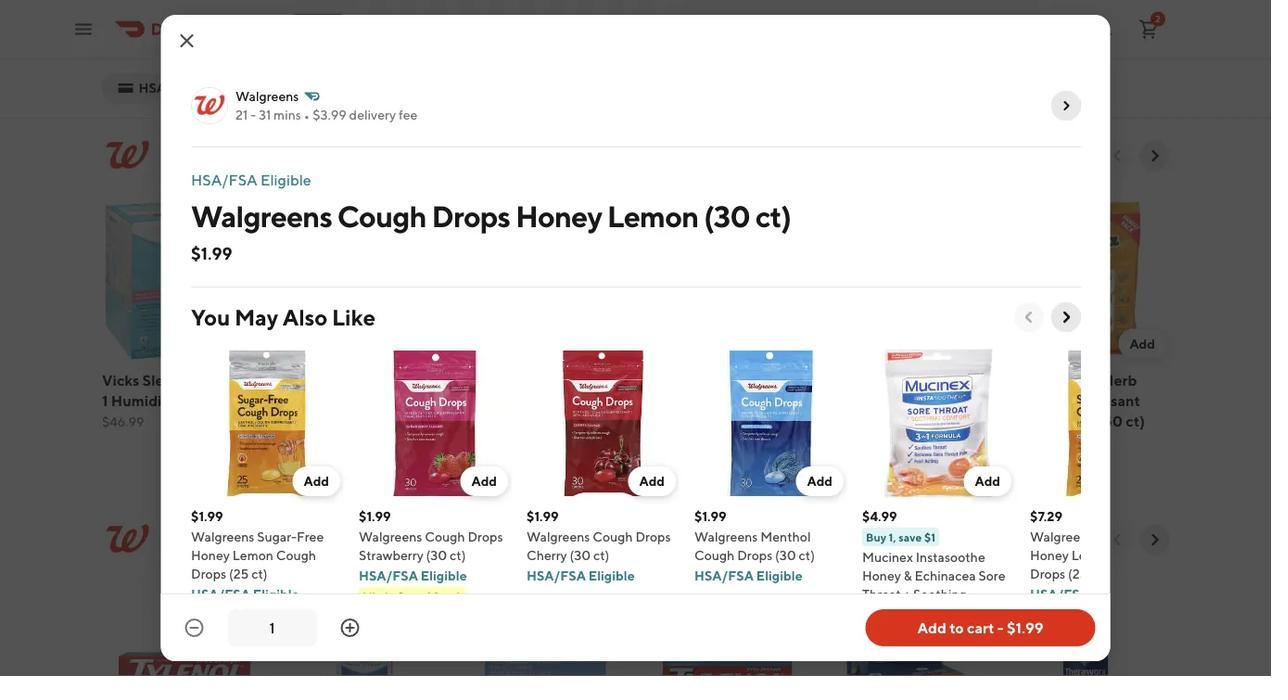 Task type: vqa. For each thing, say whether or not it's contained in the screenshot.
Onions inside the Grilled Steak Tacos Soft Corn Tortillas, Chargrilled Steak, Avocado, Tomato, Chipotle Sauce, Crispy Onions and Cilantro. Served with Rice and Beans
no



Task type: locate. For each thing, give the bounding box(es) containing it.
to
[[950, 619, 964, 637]]

ct) inside ricola honey-herb cough suppressant throat drops (50 ct) $6.99
[[1126, 412, 1145, 430]]

vicks up the 1
[[102, 371, 139, 389]]

1 vertical spatial next button of carousel image
[[1057, 308, 1075, 326]]

cold
[[248, 132, 297, 159], [736, 371, 769, 389]]

1 vertical spatial flu
[[785, 371, 808, 389]]

hsa/fsa eligible
[[191, 171, 311, 189], [824, 455, 932, 470]]

1 (25 from the left
[[229, 566, 248, 581]]

1 horizontal spatial cold
[[736, 371, 769, 389]]

sugar- for $7.29 walgreens sugar-free honey lemon cough drops (25 ct) hsa/fsa eligible
[[1096, 529, 1136, 544]]

1 vertical spatial hsa/fsa eligible
[[824, 455, 932, 470]]

eligible inside $7.29 walgreens sugar-free honey lemon cough drops (25 ct) hsa/fsa eligible
[[1092, 587, 1138, 602]]

0 horizontal spatial previous button of carousel image
[[1020, 308, 1038, 326]]

1 vertical spatial min
[[337, 162, 362, 179]]

from down cough,
[[168, 162, 204, 179]]

add for the walgreens cough drops strawberry (30 ct) image
[[471, 473, 497, 489]]

sleepy
[[142, 371, 189, 389]]

cherry
[[526, 548, 567, 563]]

ricola
[[463, 371, 506, 389], [1004, 371, 1047, 389]]

eligible inside walgreens cough drops honey lemon (30 ct) $1.99 hsa/fsa eligible
[[344, 455, 390, 470]]

$1.99 inside $1.99 walgreens menthol cough drops (30 ct) hsa/fsa eligible
[[694, 509, 726, 524]]

31
[[258, 107, 271, 122]]

$3.99
[[197, 59, 231, 74], [312, 107, 346, 122]]

0 horizontal spatial relief
[[218, 516, 279, 543]]

(25 down all
[[1068, 566, 1088, 581]]

2 vertical spatial relief
[[218, 516, 279, 543]]

1 ricola from the left
[[463, 371, 506, 389]]

cough inside $7.29 walgreens sugar-free honey lemon cough drops (25 ct) hsa/fsa eligible
[[1115, 548, 1155, 563]]

(30 for $1.99 walgreens cough drops cherry (30 ct) hsa/fsa eligible
[[569, 548, 590, 563]]

ricola inside ricola berry medley cough suppressant throat drops (45 ct) $6.99 hsa/fsa eligible
[[463, 371, 506, 389]]

0 horizontal spatial sugar-
[[257, 529, 296, 544]]

drops inside ricola berry medley cough suppressant throat drops (45 ct) $6.99 hsa/fsa eligible
[[512, 412, 553, 430]]

26 up "(1,600+)"
[[146, 59, 162, 74]]

drops inside the $4.99 buy 1, save $1 mucinex instasoothe honey & echinacea sore throat + soothing comfort drops (20 ct)
[[915, 605, 950, 620]]

throat for honey-
[[1004, 412, 1050, 430]]

ricola honey-herb cough suppressant throat drops (50 ct) $6.99
[[1004, 371, 1145, 449]]

relief
[[861, 371, 902, 389], [643, 392, 684, 409], [218, 516, 279, 543]]

26 down 21 - 31 mins · $3.99 delivery fee
[[316, 162, 334, 179]]

1 vertical spatial from
[[168, 546, 204, 563]]

(30
[[703, 198, 750, 233], [282, 412, 307, 430], [426, 548, 447, 563], [569, 548, 590, 563], [775, 548, 796, 563]]

honey
[[515, 198, 602, 233], [327, 392, 372, 409], [868, 392, 913, 409], [191, 548, 229, 563], [1030, 548, 1069, 563], [862, 568, 901, 583]]

0 vertical spatial hsa/fsa eligible
[[191, 171, 311, 189]]

1 horizontal spatial throat
[[862, 587, 901, 602]]

stock
[[432, 590, 462, 603]]

• right mi
[[138, 59, 144, 74]]

from for cough, cold & flu
[[168, 162, 204, 179]]

vicks for relief
[[643, 371, 681, 389]]

sugar- left fever
[[257, 529, 296, 544]]

walgreens image
[[191, 87, 228, 124]]

& inside the vicks nyquil cold & flu relief liquid (12 oz) $15.99 hsa/fsa eligible
[[772, 371, 782, 389]]

ricola for berry
[[463, 371, 506, 389]]

vicks
[[102, 371, 139, 389], [643, 371, 681, 389]]

theraworx nerve relief foam (7.1 oz) image
[[1004, 581, 1170, 676]]

(30 inside $1.99 walgreens menthol cough drops (30 ct) hsa/fsa eligible
[[775, 548, 796, 563]]

0 horizontal spatial ricola
[[463, 371, 506, 389]]

26 for cough, cold & flu
[[316, 162, 334, 179]]

flu left "halls"
[[785, 371, 808, 389]]

like
[[332, 304, 375, 330]]

lemon inside walgreens cough drops honey lemon (30 ct) $1.99 hsa/fsa eligible
[[375, 392, 423, 409]]

0 vertical spatial $3.99
[[197, 59, 231, 74]]

add for vicks nyquil cold & flu relief liquid (12 oz) image
[[768, 336, 794, 351]]

0 vertical spatial previous button of carousel image
[[1020, 308, 1038, 326]]

honey inside $7.29 walgreens sugar-free honey lemon cough drops (25 ct) hsa/fsa eligible
[[1030, 548, 1069, 563]]

suppressant inside ricola berry medley cough suppressant throat drops (45 ct) $6.99 hsa/fsa eligible
[[512, 392, 599, 409]]

• 26 min for flu
[[307, 162, 362, 179]]

(30 for $1.99 walgreens menthol cough drops (30 ct) hsa/fsa eligible
[[775, 548, 796, 563]]

lemon inside $1.99 walgreens sugar-free honey lemon cough drops (25 ct) hsa/fsa eligible
[[232, 548, 273, 563]]

of
[[419, 590, 430, 603]]

1 vertical spatial -
[[998, 619, 1004, 637]]

0 vertical spatial -
[[250, 107, 256, 122]]

hsa/fsa button
[[102, 73, 209, 103]]

free
[[296, 529, 323, 544], [1136, 529, 1163, 544]]

• 26 min down fever
[[307, 546, 362, 563]]

throat left (50
[[1004, 412, 1050, 430]]

21
[[235, 107, 247, 122]]

1 from from the top
[[168, 162, 204, 179]]

1 sugar- from the left
[[257, 529, 296, 544]]

vicks inside the vicks nyquil cold & flu relief liquid (12 oz) $15.99 hsa/fsa eligible
[[643, 371, 681, 389]]

• down close image
[[189, 59, 194, 74]]

min for pain relief & fever
[[337, 546, 362, 563]]

free inside $7.29 walgreens sugar-free honey lemon cough drops (25 ct) hsa/fsa eligible
[[1136, 529, 1163, 544]]

hsa/fsa eligible down economy
[[824, 455, 932, 470]]

1 vertical spatial fee
[[398, 107, 417, 122]]

1 vicks from the left
[[102, 371, 139, 389]]

0 horizontal spatial throat
[[463, 412, 508, 430]]

lemon
[[607, 198, 698, 233], [375, 392, 423, 409], [916, 392, 964, 409], [232, 548, 273, 563], [1071, 548, 1112, 563]]

(30 for $1.99 walgreens cough drops strawberry (30 ct) hsa/fsa eligible likely out of stock
[[426, 548, 447, 563]]

walgreens sugar-free honey lemon cough drops (25 ct) image
[[191, 347, 344, 500]]

$3.99 up over
[[197, 59, 231, 74]]

1 horizontal spatial delivery
[[349, 107, 396, 122]]

next button of carousel image
[[1146, 147, 1164, 165], [1057, 308, 1075, 326], [1146, 530, 1164, 549]]

from walgreens down pain
[[168, 546, 279, 563]]

1 vertical spatial $3.99
[[312, 107, 346, 122]]

$1.99 for $1.99 walgreens menthol cough drops (30 ct) hsa/fsa eligible
[[694, 509, 726, 524]]

$6.99 inside ricola honey-herb cough suppressant throat drops (50 ct) $6.99
[[1004, 434, 1039, 449]]

mucinex
[[862, 549, 913, 565]]

- right cart
[[998, 619, 1004, 637]]

0 horizontal spatial suppressant
[[512, 392, 599, 409]]

lemon inside halls relief cough drops honey lemon economy pack (80 ct)
[[916, 392, 964, 409]]

echinacea
[[914, 568, 976, 583]]

cough inside $1.99 walgreens cough drops strawberry (30 ct) hsa/fsa eligible likely out of stock
[[425, 529, 465, 544]]

from for pain relief & fever
[[168, 546, 204, 563]]

vicks nyquil cold & flu relief liquid (12 oz) $15.99 hsa/fsa eligible
[[643, 371, 808, 449]]

cold inside the vicks nyquil cold & flu relief liquid (12 oz) $15.99 hsa/fsa eligible
[[736, 371, 769, 389]]

relief up $15.99
[[643, 392, 684, 409]]

honey inside $1.99 walgreens sugar-free honey lemon cough drops (25 ct) hsa/fsa eligible
[[191, 548, 229, 563]]

liquid
[[687, 392, 731, 409]]

4.6
[[102, 79, 120, 95]]

$1.99 inside $1.99 walgreens sugar-free honey lemon cough drops (25 ct) hsa/fsa eligible
[[191, 509, 223, 524]]

1 horizontal spatial fee
[[398, 107, 417, 122]]

walgreens inside $1.99 walgreens cough drops cherry (30 ct) hsa/fsa eligible
[[526, 529, 590, 544]]

throat left (45
[[463, 412, 508, 430]]

flu inside the vicks nyquil cold & flu relief liquid (12 oz) $15.99 hsa/fsa eligible
[[785, 371, 808, 389]]

$1.99 walgreens cough drops cherry (30 ct) hsa/fsa eligible
[[526, 509, 671, 583]]

throat
[[463, 412, 508, 430], [1004, 412, 1050, 430], [862, 587, 901, 602]]

free for $1.99 walgreens sugar-free honey lemon cough drops (25 ct) hsa/fsa eligible
[[296, 529, 323, 544]]

min down fever
[[337, 546, 362, 563]]

drops inside $7.29 walgreens sugar-free honey lemon cough drops (25 ct) hsa/fsa eligible
[[1030, 566, 1065, 581]]

$4.99
[[862, 509, 897, 524]]

throat up the comfort on the bottom of the page
[[862, 587, 901, 602]]

cough inside $1.99 walgreens sugar-free honey lemon cough drops (25 ct) hsa/fsa eligible
[[276, 548, 316, 563]]

over
[[228, 80, 258, 96]]

add for walgreens cough drops honey lemon (30 ct) image
[[407, 336, 433, 351]]

cough,
[[168, 132, 243, 159]]

2 • 26 min from the top
[[307, 546, 362, 563]]

(25
[[229, 566, 248, 581], [1068, 566, 1088, 581]]

• 26 min down 21 - 31 mins · $3.99 delivery fee
[[307, 162, 362, 179]]

1 suppressant from the left
[[512, 392, 599, 409]]

walgreens cough drops honey lemon (30 ct) dialog
[[161, 15, 1183, 676]]

1 $6.99 from the left
[[463, 434, 497, 449]]

add for walgreens sugar-free honey lemon cough drops (25 ct) image
[[303, 473, 329, 489]]

throat inside ricola berry medley cough suppressant throat drops (45 ct) $6.99 hsa/fsa eligible
[[463, 412, 508, 430]]

0 horizontal spatial (25
[[229, 566, 248, 581]]

from walgreens down cough,
[[168, 162, 279, 179]]

1,
[[889, 530, 896, 543]]

add for halls relief cough drops honey lemon economy pack (80 ct) image
[[949, 336, 975, 351]]

fee
[[283, 59, 302, 74], [398, 107, 417, 122]]

next button of carousel image for ricola honey-herb cough suppressant throat drops (50 ct)
[[1146, 147, 1164, 165]]

$6.99 inside ricola berry medley cough suppressant throat drops (45 ct) $6.99 hsa/fsa eligible
[[463, 434, 497, 449]]

drops inside $1.99 walgreens menthol cough drops (30 ct) hsa/fsa eligible
[[737, 548, 772, 563]]

1.0 mi • 26 min • $3.99 delivery fee
[[102, 59, 302, 74]]

26 down fever
[[316, 546, 334, 563]]

1 horizontal spatial vicks
[[643, 371, 681, 389]]

suppressant for (50
[[1054, 392, 1140, 409]]

walgreens inside $1.99 walgreens menthol cough drops (30 ct) hsa/fsa eligible
[[694, 529, 758, 544]]

& up + at right
[[903, 568, 912, 583]]

1 horizontal spatial $3.99
[[312, 107, 346, 122]]

2 vertical spatial next button of carousel image
[[1146, 530, 1164, 549]]

min up "(1,600+)"
[[164, 59, 186, 74]]

hsa/fsa
[[139, 80, 198, 96], [191, 171, 257, 189], [643, 434, 702, 449], [282, 455, 341, 470], [463, 455, 522, 470], [824, 455, 883, 470], [358, 568, 418, 583], [526, 568, 586, 583], [694, 568, 753, 583], [191, 587, 250, 602], [1030, 587, 1089, 602]]

suppressant inside ricola honey-herb cough suppressant throat drops (50 ct) $6.99
[[1054, 392, 1140, 409]]

$7.29 walgreens sugar-free honey lemon cough drops (25 ct) hsa/fsa eligible
[[1030, 509, 1163, 602]]

diffuser
[[188, 392, 244, 409]]

ct) inside halls relief cough drops honey lemon economy pack (80 ct)
[[956, 412, 975, 430]]

1 vertical spatial • 26 min
[[307, 546, 362, 563]]

1 horizontal spatial (25
[[1068, 566, 1088, 581]]

hsa/fsa inside the vicks nyquil cold & flu relief liquid (12 oz) $15.99 hsa/fsa eligible
[[643, 434, 702, 449]]

ricola left berry
[[463, 371, 506, 389]]

click to add this store to your saved list image
[[1140, 35, 1162, 57]]

add
[[227, 336, 252, 351], [407, 336, 433, 351], [588, 336, 613, 351], [768, 336, 794, 351], [949, 336, 975, 351], [1129, 336, 1155, 351], [303, 473, 329, 489], [471, 473, 497, 489], [639, 473, 664, 489], [807, 473, 832, 489], [975, 473, 1000, 489], [918, 619, 947, 637]]

relief inside the vicks nyquil cold & flu relief liquid (12 oz) $15.99 hsa/fsa eligible
[[643, 392, 684, 409]]

honey inside the $4.99 buy 1, save $1 mucinex instasoothe honey & echinacea sore throat + soothing comfort drops (20 ct)
[[862, 568, 901, 583]]

drops inside $1.99 walgreens sugar-free honey lemon cough drops (25 ct) hsa/fsa eligible
[[191, 566, 226, 581]]

2 $6.99 from the left
[[1004, 434, 1039, 449]]

delivery up over 4.5
[[233, 59, 280, 74]]

1 horizontal spatial -
[[998, 619, 1004, 637]]

0 vertical spatial fee
[[283, 59, 302, 74]]

0 vertical spatial 26
[[146, 59, 162, 74]]

$3.99 right ·
[[312, 107, 346, 122]]

0 horizontal spatial free
[[296, 529, 323, 544]]

1 horizontal spatial suppressant
[[1054, 392, 1140, 409]]

0 horizontal spatial -
[[250, 107, 256, 122]]

pain relief & fever
[[168, 516, 360, 543]]

1 vertical spatial cold
[[736, 371, 769, 389]]

halls relief cough drops honey lemon economy pack (80 ct)
[[824, 371, 975, 430]]

add button
[[216, 329, 264, 359], [216, 329, 264, 359], [396, 329, 444, 359], [396, 329, 444, 359], [577, 329, 625, 359], [577, 329, 625, 359], [757, 329, 805, 359], [757, 329, 805, 359], [938, 329, 986, 359], [938, 329, 986, 359], [1118, 329, 1166, 359], [1118, 329, 1166, 359], [292, 466, 340, 496], [292, 466, 340, 496], [460, 466, 508, 496], [460, 466, 508, 496], [628, 466, 676, 496], [628, 466, 676, 496], [796, 466, 843, 496], [796, 466, 843, 496], [963, 466, 1011, 496], [963, 466, 1011, 496]]

walgreens inside $1.99 walgreens cough drops strawberry (30 ct) hsa/fsa eligible likely out of stock
[[358, 529, 422, 544]]

1 vertical spatial relief
[[643, 392, 684, 409]]

cough inside ricola honey-herb cough suppressant throat drops (50 ct) $6.99
[[1004, 392, 1051, 409]]

suppressant up (50
[[1054, 392, 1140, 409]]

honey inside walgreens cough drops honey lemon (30 ct) $1.99 hsa/fsa eligible
[[327, 392, 372, 409]]

from walgreens
[[168, 162, 279, 179], [168, 546, 279, 563]]

0 horizontal spatial $6.99
[[463, 434, 497, 449]]

relief inside halls relief cough drops honey lemon economy pack (80 ct)
[[861, 371, 902, 389]]

hsa/fsa inside walgreens cough drops honey lemon (30 ct) $1.99 hsa/fsa eligible
[[282, 455, 341, 470]]

0 vertical spatial • 26 min
[[307, 162, 362, 179]]

over 4.5 button
[[217, 73, 333, 103]]

cough inside halls relief cough drops honey lemon economy pack (80 ct)
[[905, 371, 952, 389]]

ct) inside $1.99 walgreens menthol cough drops (30 ct) hsa/fsa eligible
[[799, 548, 815, 563]]

vicks inside vicks sleepy time 3-in- 1 humidifier diffuser $46.99
[[102, 371, 139, 389]]

oz)
[[757, 392, 779, 409]]

vicks sleepy time 3-in-1 humidifier diffuser image
[[102, 197, 267, 362]]

0 horizontal spatial vicks
[[102, 371, 139, 389]]

$1.99 for $1.99 walgreens cough drops strawberry (30 ct) hsa/fsa eligible likely out of stock
[[358, 509, 391, 524]]

ricola inside ricola honey-herb cough suppressant throat drops (50 ct) $6.99
[[1004, 371, 1047, 389]]

hsa/fsa inside $1.99 walgreens cough drops cherry (30 ct) hsa/fsa eligible
[[526, 568, 586, 583]]

$6.99
[[463, 434, 497, 449], [1004, 434, 1039, 449]]

ct) inside the $4.99 buy 1, save $1 mucinex instasoothe honey & echinacea sore throat + soothing comfort drops (20 ct)
[[976, 605, 992, 620]]

free inside $1.99 walgreens sugar-free honey lemon cough drops (25 ct) hsa/fsa eligible
[[296, 529, 323, 544]]

ricola left honey- on the bottom of the page
[[1004, 371, 1047, 389]]

halls relief cough drops honey lemon economy pack (80 ct) image
[[824, 197, 989, 362]]

walgreens inside $7.29 walgreens sugar-free honey lemon cough drops (25 ct) hsa/fsa eligible
[[1030, 529, 1093, 544]]

$1.99 inside $1.99 walgreens cough drops cherry (30 ct) hsa/fsa eligible
[[526, 509, 559, 524]]

see all link
[[1024, 525, 1088, 555]]

go to store page image
[[1059, 98, 1073, 113]]

add for walgreens menthol cough drops (30 ct) image
[[807, 473, 832, 489]]

1 horizontal spatial free
[[1136, 529, 1163, 544]]

1.0
[[102, 59, 119, 74]]

(25 down pain relief & fever
[[229, 566, 248, 581]]

2 suppressant from the left
[[1054, 392, 1140, 409]]

suppressant up (45
[[512, 392, 599, 409]]

close image
[[176, 30, 198, 52]]

0 vertical spatial from walgreens
[[168, 162, 279, 179]]

sugar- right all
[[1096, 529, 1136, 544]]

walgreens inside $1.99 walgreens sugar-free honey lemon cough drops (25 ct) hsa/fsa eligible
[[191, 529, 254, 544]]

cold down 31
[[248, 132, 297, 159]]

1 from walgreens from the top
[[168, 162, 279, 179]]

strawberry
[[358, 548, 423, 563]]

cough
[[337, 198, 426, 233], [359, 371, 406, 389], [905, 371, 952, 389], [463, 392, 509, 409], [1004, 392, 1051, 409], [425, 529, 465, 544], [592, 529, 633, 544], [276, 548, 316, 563], [694, 548, 734, 563], [1115, 548, 1155, 563]]

&
[[301, 132, 316, 159], [772, 371, 782, 389], [283, 516, 297, 543], [903, 568, 912, 583]]

0 vertical spatial relief
[[861, 371, 902, 389]]

drops inside ricola honey-herb cough suppressant throat drops (50 ct) $6.99
[[1053, 412, 1094, 430]]

cough inside walgreens cough drops honey lemon (30 ct) $1.99 hsa/fsa eligible
[[359, 371, 406, 389]]

relief right "halls"
[[861, 371, 902, 389]]

sugar- inside $1.99 walgreens sugar-free honey lemon cough drops (25 ct) hsa/fsa eligible
[[257, 529, 296, 544]]

next button of carousel image right all
[[1146, 530, 1164, 549]]

1 horizontal spatial flu
[[785, 371, 808, 389]]

also
[[282, 304, 327, 330]]

eligible inside $1.99 walgreens cough drops cherry (30 ct) hsa/fsa eligible
[[588, 568, 634, 583]]

2 from from the top
[[168, 546, 204, 563]]

add for the walgreens cough drops cherry (30 ct) image
[[639, 473, 664, 489]]

eligible inside ricola berry medley cough suppressant throat drops (45 ct) $6.99 hsa/fsa eligible
[[525, 455, 571, 470]]

vicks up $15.99
[[643, 371, 681, 389]]

min down 21 - 31 mins · $3.99 delivery fee
[[337, 162, 362, 179]]

dermoplast pain & itch relief spray (2.75 oz) image
[[282, 581, 448, 676]]

26
[[146, 59, 162, 74], [316, 162, 334, 179], [316, 546, 334, 563]]

(25 inside $1.99 walgreens sugar-free honey lemon cough drops (25 ct) hsa/fsa eligible
[[229, 566, 248, 581]]

0 horizontal spatial hsa/fsa eligible
[[191, 171, 311, 189]]

you
[[191, 304, 230, 330]]

sugar- inside $7.29 walgreens sugar-free honey lemon cough drops (25 ct) hsa/fsa eligible
[[1096, 529, 1136, 544]]

drops inside halls relief cough drops honey lemon economy pack (80 ct)
[[824, 392, 865, 409]]

ct) inside ricola berry medley cough suppressant throat drops (45 ct) $6.99 hsa/fsa eligible
[[583, 412, 602, 430]]

nyquil
[[684, 371, 733, 389]]

- right 21
[[250, 107, 256, 122]]

0 horizontal spatial $3.99
[[197, 59, 231, 74]]

2 vicks from the left
[[643, 371, 681, 389]]

2 vertical spatial min
[[337, 546, 362, 563]]

0 vertical spatial flu
[[320, 132, 353, 159]]

walgreens cough drops cherry (30 ct) image
[[526, 347, 679, 500]]

0 vertical spatial cold
[[248, 132, 297, 159]]

$1.99 inside $1.99 walgreens cough drops strawberry (30 ct) hsa/fsa eligible likely out of stock
[[358, 509, 391, 524]]

next button of carousel image up honey- on the bottom of the page
[[1057, 308, 1075, 326]]

likely
[[362, 590, 394, 603]]

2 free from the left
[[1136, 529, 1163, 544]]

ct) inside $7.29 walgreens sugar-free honey lemon cough drops (25 ct) hsa/fsa eligible
[[1090, 566, 1106, 581]]

& up oz)
[[772, 371, 782, 389]]

notification bell image
[[1093, 18, 1116, 40]]

delivery
[[233, 59, 280, 74], [349, 107, 396, 122]]

2 from walgreens from the top
[[168, 546, 279, 563]]

ct)
[[755, 198, 791, 233], [310, 412, 329, 430], [583, 412, 602, 430], [956, 412, 975, 430], [1126, 412, 1145, 430], [449, 548, 465, 563], [593, 548, 609, 563], [799, 548, 815, 563], [251, 566, 267, 581], [1090, 566, 1106, 581], [976, 605, 992, 620]]

lemon inside $7.29 walgreens sugar-free honey lemon cough drops (25 ct) hsa/fsa eligible
[[1071, 548, 1112, 563]]

1 horizontal spatial $6.99
[[1004, 434, 1039, 449]]

0 vertical spatial from
[[168, 162, 204, 179]]

1 horizontal spatial hsa/fsa eligible
[[824, 455, 932, 470]]

cart
[[967, 619, 995, 637]]

•
[[138, 59, 144, 74], [189, 59, 194, 74], [307, 162, 314, 179], [307, 546, 314, 563]]

1 horizontal spatial relief
[[643, 392, 684, 409]]

flu
[[320, 132, 353, 159], [785, 371, 808, 389]]

-
[[250, 107, 256, 122], [998, 619, 1004, 637]]

$1.99 for $1.99 walgreens sugar-free honey lemon cough drops (25 ct) hsa/fsa eligible
[[191, 509, 223, 524]]

sore
[[978, 568, 1005, 583]]

flu down 21 - 31 mins · $3.99 delivery fee
[[320, 132, 353, 159]]

2 (25 from the left
[[1068, 566, 1088, 581]]

(30 inside walgreens cough drops honey lemon (30 ct) $1.99 hsa/fsa eligible
[[282, 412, 307, 430]]

2 sugar- from the left
[[1096, 529, 1136, 544]]

walgreens
[[102, 36, 176, 53], [235, 89, 299, 104], [207, 162, 279, 179], [191, 198, 332, 233], [282, 371, 356, 389], [191, 529, 254, 544], [358, 529, 422, 544], [526, 529, 590, 544], [694, 529, 758, 544], [1030, 529, 1093, 544], [207, 546, 279, 563]]

previous button of carousel image
[[1020, 308, 1038, 326], [1109, 530, 1127, 549]]

1 vertical spatial previous button of carousel image
[[1109, 530, 1127, 549]]

1 vertical spatial from walgreens
[[168, 546, 279, 563]]

(25 inside $7.29 walgreens sugar-free honey lemon cough drops (25 ct) hsa/fsa eligible
[[1068, 566, 1088, 581]]

(30 inside $1.99 walgreens cough drops strawberry (30 ct) hsa/fsa eligible likely out of stock
[[426, 548, 447, 563]]

2 vertical spatial 26
[[316, 546, 334, 563]]

ricola berry medley cough suppressant throat drops (45 ct) $6.99 hsa/fsa eligible
[[463, 371, 602, 470]]

from
[[168, 162, 204, 179], [168, 546, 204, 563]]

drops inside $1.99 walgreens cough drops strawberry (30 ct) hsa/fsa eligible likely out of stock
[[467, 529, 503, 544]]

cold up (12
[[736, 371, 769, 389]]

throat for berry
[[463, 412, 508, 430]]

1 vertical spatial delivery
[[349, 107, 396, 122]]

2 horizontal spatial throat
[[1004, 412, 1050, 430]]

0 horizontal spatial delivery
[[233, 59, 280, 74]]

hsa/fsa eligible down cough, cold & flu
[[191, 171, 311, 189]]

pain
[[168, 516, 214, 543]]

min
[[164, 59, 186, 74], [337, 162, 362, 179], [337, 546, 362, 563]]

walgreens cough drops honey lemon (30 ct) image
[[282, 197, 448, 362]]

delivery right ·
[[349, 107, 396, 122]]

1 • 26 min from the top
[[307, 162, 362, 179]]

(30 inside $1.99 walgreens cough drops cherry (30 ct) hsa/fsa eligible
[[569, 548, 590, 563]]

economy
[[824, 412, 888, 430]]

free for $7.29 walgreens sugar-free honey lemon cough drops (25 ct) hsa/fsa eligible
[[1136, 529, 1163, 544]]

all
[[1061, 532, 1077, 547]]

1 horizontal spatial ricola
[[1004, 371, 1047, 389]]

mucinex instasoothe honey & echinacea sore throat + soothing comfort drops (20 ct) image
[[862, 347, 1015, 500]]

throat inside ricola honey-herb cough suppressant throat drops (50 ct) $6.99
[[1004, 412, 1050, 430]]

(1,600+)
[[139, 79, 189, 95]]

next button of carousel image right previous button of carousel icon
[[1146, 147, 1164, 165]]

- inside 21 - 31 mins · $3.99 delivery fee
[[250, 107, 256, 122]]

walgreens menthol cough drops (30 ct) image
[[694, 347, 847, 500]]

next button of carousel image for $7.29
[[1057, 308, 1075, 326]]

ct) inside $1.99 walgreens cough drops strawberry (30 ct) hsa/fsa eligible likely out of stock
[[449, 548, 465, 563]]

relief right pain
[[218, 516, 279, 543]]

from down pain
[[168, 546, 204, 563]]

2 horizontal spatial relief
[[861, 371, 902, 389]]

1 free from the left
[[296, 529, 323, 544]]

add for ricola berry medley cough suppressant throat drops (45 ct) image
[[588, 336, 613, 351]]

1 horizontal spatial sugar-
[[1096, 529, 1136, 544]]

1 vertical spatial 26
[[316, 162, 334, 179]]

vicks for 1
[[102, 371, 139, 389]]

lemon for $1.99 walgreens sugar-free honey lemon cough drops (25 ct) hsa/fsa eligible
[[232, 548, 273, 563]]

0 vertical spatial next button of carousel image
[[1146, 147, 1164, 165]]

0 vertical spatial min
[[164, 59, 186, 74]]

2 ricola from the left
[[1004, 371, 1047, 389]]



Task type: describe. For each thing, give the bounding box(es) containing it.
from walgreens for pain
[[168, 546, 279, 563]]

$6.99 for berry
[[463, 434, 497, 449]]

• down fever
[[307, 546, 314, 563]]

mi
[[121, 59, 136, 74]]

$1.99 walgreens sugar-free honey lemon cough drops (25 ct) hsa/fsa eligible
[[191, 509, 323, 602]]

cough inside ricola berry medley cough suppressant throat drops (45 ct) $6.99 hsa/fsa eligible
[[463, 392, 509, 409]]

tylenol pm extra strength pain reliever & sleep aid 500 mg caplets (24 ct) image
[[643, 581, 809, 676]]

may
[[234, 304, 278, 330]]

21 - 31 mins · $3.99 delivery fee
[[235, 103, 417, 127]]

walgreens cough drops honey lemon (30 ct) $1.99 hsa/fsa eligible
[[282, 371, 423, 470]]

honey-
[[1050, 371, 1102, 389]]

0 horizontal spatial cold
[[248, 132, 297, 159]]

add inside button
[[918, 619, 947, 637]]

pack
[[891, 412, 925, 430]]

lemon for halls relief cough drops honey lemon economy pack (80 ct)
[[916, 392, 964, 409]]

(45
[[556, 412, 580, 430]]

• 26 min for fever
[[307, 546, 362, 563]]

eligible inside the vicks nyquil cold & flu relief liquid (12 oz) $15.99 hsa/fsa eligible
[[705, 434, 751, 449]]

ct) inside $1.99 walgreens cough drops cherry (30 ct) hsa/fsa eligible
[[593, 548, 609, 563]]

ct) inside walgreens cough drops honey lemon (30 ct) $1.99 hsa/fsa eligible
[[310, 412, 329, 430]]

add for vicks sleepy time 3-in-1 humidifier diffuser image on the left of page
[[227, 336, 252, 351]]

medley
[[549, 371, 601, 389]]

throat inside the $4.99 buy 1, save $1 mucinex instasoothe honey & echinacea sore throat + soothing comfort drops (20 ct)
[[862, 587, 901, 602]]

cough, cold & flu
[[168, 132, 353, 159]]

hsa/fsa inside $7.29 walgreens sugar-free honey lemon cough drops (25 ct) hsa/fsa eligible
[[1030, 587, 1089, 602]]

(80
[[928, 412, 953, 430]]

mins
[[273, 107, 301, 122]]

cough inside $1.99 walgreens menthol cough drops (30 ct) hsa/fsa eligible
[[694, 548, 734, 563]]

$1.99 walgreens cough drops strawberry (30 ct) hsa/fsa eligible likely out of stock
[[358, 509, 503, 603]]

vicks nyquil cold & flu relief liquid (12 oz) image
[[643, 197, 809, 362]]

cough inside $1.99 walgreens cough drops cherry (30 ct) hsa/fsa eligible
[[592, 529, 633, 544]]

hsa/fsa inside $1.99 walgreens cough drops strawberry (30 ct) hsa/fsa eligible likely out of stock
[[358, 568, 418, 583]]

relief for drops
[[861, 371, 902, 389]]

(12
[[734, 392, 754, 409]]

herb
[[1102, 371, 1137, 389]]

in-
[[244, 371, 263, 389]]

increase quantity by 1 image
[[339, 617, 361, 639]]

berry
[[509, 371, 546, 389]]

2 button
[[1130, 11, 1168, 48]]

hsa/fsa eligible inside walgreens cough drops honey lemon (30 ct) dialog
[[191, 171, 311, 189]]

open menu image
[[72, 18, 95, 40]]

drops inside walgreens cough drops honey lemon (30 ct) $1.99 hsa/fsa eligible
[[282, 392, 323, 409]]

vicks sleepy time 3-in- 1 humidifier diffuser $46.99
[[102, 371, 263, 429]]

sugar- for $1.99 walgreens sugar-free honey lemon cough drops (25 ct) hsa/fsa eligible
[[257, 529, 296, 544]]

walgreens effervescent pain relief tablets original (36 ct) image
[[463, 581, 628, 676]]

$1.99 for $1.99
[[191, 243, 232, 263]]

add for mucinex instasoothe honey & echinacea sore throat + soothing comfort drops (20 ct) "image"
[[975, 473, 1000, 489]]

hsa/fsa inside ricola berry medley cough suppressant throat drops (45 ct) $6.99 hsa/fsa eligible
[[463, 455, 522, 470]]

walgreens cough drops strawberry (30 ct) image
[[358, 347, 511, 500]]

3-
[[229, 371, 244, 389]]

previous button of carousel image
[[1109, 147, 1127, 165]]

0 horizontal spatial flu
[[320, 132, 353, 159]]

add for ricola honey-herb cough suppressant throat drops (50 ct) image
[[1129, 336, 1155, 351]]

0 horizontal spatial fee
[[283, 59, 302, 74]]

1
[[102, 392, 107, 409]]

hsa/fsa inside $1.99 walgreens sugar-free honey lemon cough drops (25 ct) hsa/fsa eligible
[[191, 587, 250, 602]]

see all
[[1035, 532, 1077, 547]]

halls
[[824, 371, 858, 389]]

& inside the $4.99 buy 1, save $1 mucinex instasoothe honey & echinacea sore throat + soothing comfort drops (20 ct)
[[903, 568, 912, 583]]

ct) inside $1.99 walgreens sugar-free honey lemon cough drops (25 ct) hsa/fsa eligible
[[251, 566, 267, 581]]

• down cough, cold & flu
[[307, 162, 314, 179]]

you may also like
[[191, 304, 375, 330]]

ricola berry medley cough suppressant throat drops (45 ct) image
[[463, 197, 628, 362]]

(25 for $7.29
[[1068, 566, 1088, 581]]

humidifier
[[111, 392, 185, 409]]

1 items, open order cart image
[[1138, 18, 1160, 40]]

& left fever
[[283, 516, 297, 543]]

lemon for $7.29 walgreens sugar-free honey lemon cough drops (25 ct) hsa/fsa eligible
[[1071, 548, 1112, 563]]

$46.99
[[102, 414, 144, 429]]

menthol
[[760, 529, 811, 544]]

honey inside halls relief cough drops honey lemon economy pack (80 ct)
[[868, 392, 913, 409]]

·
[[305, 103, 309, 127]]

hsa/fsa inside button
[[139, 80, 198, 96]]

fee inside 21 - 31 mins · $3.99 delivery fee
[[398, 107, 417, 122]]

$1.99 inside walgreens cough drops honey lemon (30 ct) $1.99 hsa/fsa eligible
[[282, 434, 314, 449]]

walgreens cough drops honey lemon (30 ct)
[[191, 198, 791, 233]]

add to cart - $1.99 button
[[866, 609, 1096, 646]]

relief for fever
[[218, 516, 279, 543]]

over 4.5
[[228, 80, 280, 96]]

- inside add to cart - $1.99 button
[[998, 619, 1004, 637]]

+
[[903, 587, 910, 602]]

$1
[[924, 530, 935, 543]]

from walgreens for cough,
[[168, 162, 279, 179]]

walgreens inside walgreens cough drops honey lemon (30 ct) $1.99 hsa/fsa eligible
[[282, 371, 356, 389]]

instasoothe
[[916, 549, 985, 565]]

out
[[396, 590, 417, 603]]

$15.99
[[643, 414, 683, 429]]

$4.99 buy 1, save $1 mucinex instasoothe honey & echinacea sore throat + soothing comfort drops (20 ct)
[[862, 509, 1005, 620]]

delivery inside 21 - 31 mins · $3.99 delivery fee
[[349, 107, 396, 122]]

tylenol extra strength rapid release 500 mg gelcaps (100 ct) image
[[102, 581, 267, 676]]

1 horizontal spatial previous button of carousel image
[[1109, 530, 1127, 549]]

$6.99 for honey-
[[1004, 434, 1039, 449]]

$3.99 inside 21 - 31 mins · $3.99 delivery fee
[[312, 107, 346, 122]]

& down ·
[[301, 132, 316, 159]]

eligible inside $1.99 walgreens menthol cough drops (30 ct) hsa/fsa eligible
[[756, 568, 802, 583]]

0 vertical spatial delivery
[[233, 59, 280, 74]]

flanax pain reliever fever reducer tablets (24 ct) image
[[824, 581, 989, 676]]

4.5
[[260, 80, 280, 96]]

save
[[898, 530, 922, 543]]

time
[[192, 371, 226, 389]]

2
[[1156, 13, 1161, 24]]

(25 for $1.99
[[229, 566, 248, 581]]

1 text field
[[239, 618, 306, 638]]

buy
[[866, 530, 886, 543]]

26 for pain relief & fever
[[316, 546, 334, 563]]

see
[[1035, 532, 1058, 547]]

eligible inside $1.99 walgreens sugar-free honey lemon cough drops (25 ct) hsa/fsa eligible
[[253, 587, 299, 602]]

(20
[[953, 605, 974, 620]]

decrease quantity by 1 image
[[183, 617, 205, 639]]

drops inside $1.99 walgreens cough drops cherry (30 ct) hsa/fsa eligible
[[635, 529, 671, 544]]

hsa/fsa inside $1.99 walgreens menthol cough drops (30 ct) hsa/fsa eligible
[[694, 568, 753, 583]]

(30 for walgreens cough drops honey lemon (30 ct) $1.99 hsa/fsa eligible
[[282, 412, 307, 430]]

$1.99 inside button
[[1007, 619, 1044, 637]]

$1.99 walgreens menthol cough drops (30 ct) hsa/fsa eligible
[[694, 509, 815, 583]]

(30 for walgreens cough drops honey lemon (30 ct)
[[703, 198, 750, 233]]

min for cough, cold & flu
[[337, 162, 362, 179]]

suppressant for (45
[[512, 392, 599, 409]]

ricola for honey-
[[1004, 371, 1047, 389]]

(50
[[1098, 412, 1123, 430]]

eligible inside $1.99 walgreens cough drops strawberry (30 ct) hsa/fsa eligible likely out of stock
[[420, 568, 467, 583]]

ricola honey-herb cough suppressant throat drops (50 ct) image
[[1004, 197, 1170, 362]]

fever
[[302, 516, 360, 543]]

comfort
[[862, 605, 912, 620]]

$1.99 for $1.99 walgreens cough drops cherry (30 ct) hsa/fsa eligible
[[526, 509, 559, 524]]

$7.29
[[1030, 509, 1062, 524]]

soothing
[[913, 587, 967, 602]]

add to cart - $1.99
[[918, 619, 1044, 637]]



